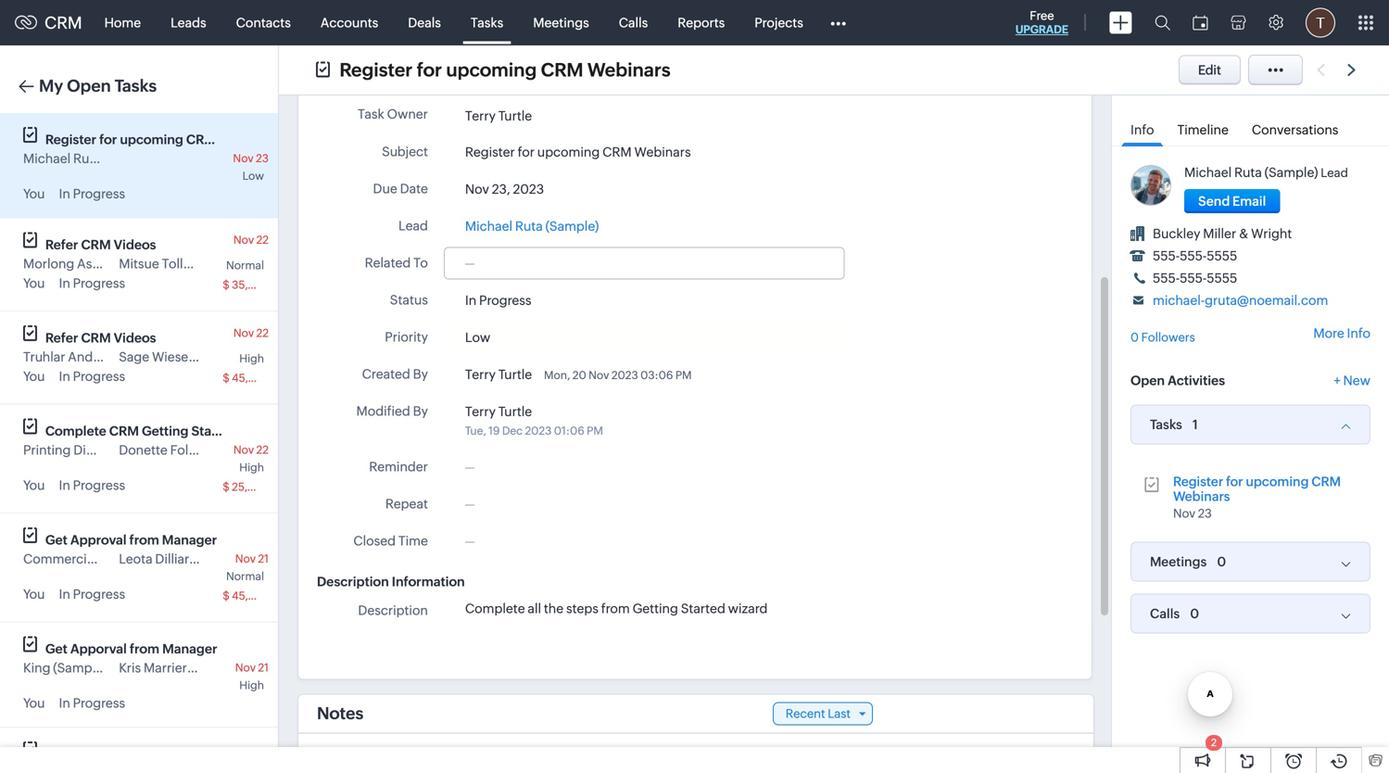 Task type: describe. For each thing, give the bounding box(es) containing it.
deals
[[408, 15, 441, 30]]

projects link
[[740, 0, 818, 45]]

in for mitsue tollner (sample)
[[59, 276, 70, 291]]

refer crm videos for and
[[45, 330, 156, 345]]

register down my
[[45, 132, 96, 147]]

crm inside complete crm getting started steps nov 22
[[109, 424, 139, 438]]

1 turtle from the top
[[498, 108, 532, 123]]

by for created by
[[413, 366, 428, 381]]

approval
[[70, 533, 127, 547]]

steps inside complete crm getting started steps nov 22
[[240, 424, 273, 438]]

create menu element
[[1098, 0, 1144, 45]]

0 vertical spatial meetings
[[533, 15, 589, 30]]

35,000.00
[[232, 279, 288, 291]]

get for get apporval from manager
[[45, 641, 67, 656]]

turtle inside terry turtle tue, 19 dec 2023 01:06 pm
[[498, 404, 532, 419]]

king
[[23, 660, 50, 675]]

(sample) for leota dilliard (sample)
[[200, 552, 253, 566]]

1 horizontal spatial pm
[[676, 369, 692, 381]]

(sample) for sage wieser (sample)
[[196, 349, 249, 364]]

conversations
[[1252, 122, 1339, 137]]

tollner
[[162, 256, 203, 271]]

morlong associates
[[23, 256, 142, 271]]

(sample) for michael ruta (sample) lead
[[1265, 165, 1318, 180]]

timeline
[[1178, 122, 1229, 137]]

progress down michael ruta (sample)
[[479, 293, 532, 308]]

michael for michael ruta (sample)
[[465, 219, 513, 233]]

$ for tollner
[[223, 279, 230, 291]]

wright
[[1251, 226, 1292, 241]]

reminder
[[369, 459, 428, 474]]

morlong
[[23, 256, 74, 271]]

ruta for michael ruta (sample) low
[[73, 151, 101, 166]]

reports link
[[663, 0, 740, 45]]

2 terry turtle from the top
[[465, 367, 532, 382]]

you for morlong associates
[[23, 276, 45, 291]]

sage
[[119, 349, 149, 364]]

videos for sage
[[114, 330, 156, 345]]

get approval from manager nov 21
[[45, 533, 269, 565]]

my open tasks
[[39, 76, 157, 95]]

crm link
[[15, 13, 82, 32]]

the
[[544, 601, 564, 616]]

michael for michael ruta (sample) lead
[[1185, 165, 1232, 180]]

you for commercial press
[[23, 587, 45, 602]]

free
[[1030, 9, 1054, 23]]

reports
[[678, 15, 725, 30]]

in progress down michael ruta (sample)
[[465, 293, 532, 308]]

22 inside complete crm getting started steps nov 22
[[256, 444, 269, 456]]

1 horizontal spatial open
[[1131, 373, 1165, 388]]

$ 45,000.00 for leota dilliard (sample)
[[223, 590, 289, 602]]

michael ruta (sample)
[[465, 219, 599, 233]]

you for printing dimensions
[[23, 478, 45, 493]]

2 horizontal spatial tasks
[[1150, 417, 1183, 432]]

search image
[[1155, 15, 1171, 31]]

ruta for michael ruta (sample) lead
[[1235, 165, 1262, 180]]

progress for kris marrier (sample)
[[73, 696, 125, 710]]

and
[[68, 349, 93, 364]]

projects
[[755, 15, 803, 30]]

more info
[[1314, 326, 1371, 340]]

more info link
[[1314, 326, 1371, 340]]

home
[[104, 15, 141, 30]]

closed time
[[354, 533, 428, 548]]

45,000.00 for sage wieser (sample)
[[232, 372, 289, 384]]

refer for morlong
[[45, 237, 78, 252]]

profile element
[[1295, 0, 1347, 45]]

from for leota dilliard (sample)
[[129, 533, 159, 547]]

complete crm getting started steps nov 22
[[45, 424, 273, 456]]

register up "task"
[[340, 59, 413, 81]]

tue,
[[465, 424, 486, 437]]

1 555-555-5555 from the top
[[1153, 248, 1238, 263]]

nov inside the get apporval from manager nov 21
[[235, 661, 256, 674]]

michael ruta (sample) low
[[23, 151, 264, 182]]

1 vertical spatial from
[[601, 601, 630, 616]]

previous record image
[[1317, 64, 1325, 76]]

profile image
[[1306, 8, 1336, 38]]

get for get approval from manager
[[45, 533, 67, 547]]

1 vertical spatial 2023
[[612, 369, 638, 381]]

conversations link
[[1243, 109, 1348, 146]]

1 vertical spatial lead
[[399, 218, 428, 233]]

leads
[[171, 15, 206, 30]]

task
[[358, 107, 384, 121]]

free upgrade
[[1016, 9, 1069, 36]]

contacts link
[[221, 0, 306, 45]]

+
[[1334, 373, 1341, 388]]

21 for kris marrier (sample)
[[258, 661, 269, 674]]

$ for dilliard
[[223, 590, 230, 602]]

0 vertical spatial 23
[[256, 152, 269, 165]]

search element
[[1144, 0, 1182, 45]]

activities
[[1168, 373, 1225, 388]]

associates
[[77, 256, 142, 271]]

20
[[573, 369, 586, 381]]

mitsue
[[119, 256, 159, 271]]

in right status
[[465, 293, 477, 308]]

nov 22 for mitsue tollner (sample)
[[233, 234, 269, 246]]

nov 23, 2023
[[465, 182, 544, 196]]

45,000.00 for leota dilliard (sample)
[[232, 590, 289, 602]]

&
[[1239, 226, 1249, 241]]

michael ruta (sample) lead
[[1185, 165, 1349, 180]]

notes
[[317, 704, 364, 723]]

in for kris marrier (sample)
[[59, 696, 70, 710]]

leads link
[[156, 0, 221, 45]]

donette foller (sample)
[[119, 443, 260, 457]]

1 vertical spatial getting
[[633, 601, 678, 616]]

nov inside complete crm getting started steps nov 22
[[233, 444, 254, 456]]

kris marrier (sample)
[[119, 660, 243, 675]]

dimensions
[[73, 443, 144, 457]]

edit button
[[1179, 55, 1241, 85]]

closed
[[354, 533, 396, 548]]

wizard
[[728, 601, 768, 616]]

refer crm videos for associates
[[45, 237, 156, 252]]

progress for leota dilliard (sample)
[[73, 587, 125, 602]]

0 followers
[[1131, 330, 1195, 344]]

2 terry from the top
[[465, 367, 496, 382]]

(sample) for mitsue tollner (sample)
[[206, 256, 259, 271]]

0 vertical spatial 2023
[[513, 182, 544, 196]]

register up 23,
[[465, 144, 515, 159]]

time
[[398, 533, 428, 548]]

michael-gruta@noemail.com link
[[1153, 293, 1329, 308]]

progress for donette foller (sample)
[[73, 478, 125, 493]]

refer for truhlar
[[45, 330, 78, 345]]

commercial press
[[23, 552, 131, 566]]

$ 25,000.00
[[223, 481, 288, 493]]

mon,
[[544, 369, 570, 381]]

1
[[1193, 417, 1198, 432]]

25,000.00
[[232, 481, 288, 493]]

foller
[[170, 443, 204, 457]]

0 vertical spatial register for upcoming crm webinars
[[340, 59, 671, 81]]

2023 inside terry turtle tue, 19 dec 2023 01:06 pm
[[525, 424, 552, 437]]

(sample) for michael ruta (sample)
[[546, 219, 599, 233]]

marrier
[[144, 660, 187, 675]]

customize crm to your needs
[[45, 747, 231, 761]]

0 vertical spatial michael ruta (sample) link
[[1185, 165, 1318, 180]]

+ new
[[1334, 373, 1371, 388]]

terry turtle tue, 19 dec 2023 01:06 pm
[[465, 404, 603, 437]]

in progress for leota dilliard (sample)
[[59, 587, 125, 602]]

register down 1
[[1173, 474, 1224, 489]]

created
[[362, 366, 410, 381]]

$ 45,000.00 for sage wieser (sample)
[[223, 372, 289, 384]]

0 vertical spatial register for upcoming crm webinars nov 23
[[45, 132, 277, 165]]

more
[[1314, 326, 1345, 340]]

1 vertical spatial register for upcoming crm webinars nov 23
[[1173, 474, 1341, 520]]

modified by
[[356, 404, 428, 418]]

truhlar and truhlar attys
[[23, 349, 171, 364]]

to
[[413, 255, 428, 270]]

in progress for kris marrier (sample)
[[59, 696, 125, 710]]

22 for mitsue tollner (sample)
[[256, 234, 269, 246]]

23,
[[492, 182, 510, 196]]

task owner
[[358, 107, 428, 121]]

2 555-555-5555 from the top
[[1153, 271, 1238, 285]]

mon, 20 nov 2023 03:06 pm
[[544, 369, 692, 381]]

description information
[[317, 574, 465, 589]]

due
[[373, 181, 397, 196]]

my
[[39, 76, 63, 95]]

0 vertical spatial calls
[[619, 15, 648, 30]]



Task type: locate. For each thing, give the bounding box(es) containing it.
in progress down king (sample)
[[59, 696, 125, 710]]

1 horizontal spatial lead
[[1321, 166, 1349, 180]]

1 normal from the top
[[226, 259, 264, 272]]

2 $ 45,000.00 from the top
[[223, 590, 289, 602]]

0 horizontal spatial open
[[67, 76, 111, 95]]

you up morlong
[[23, 186, 45, 201]]

2 normal from the top
[[226, 570, 264, 583]]

steps right the
[[566, 601, 599, 616]]

from up kris
[[130, 641, 159, 656]]

2 videos from the top
[[114, 330, 156, 345]]

progress for sage wieser (sample)
[[73, 369, 125, 384]]

$ 35,000.00
[[223, 279, 288, 291]]

lead inside michael ruta (sample) lead
[[1321, 166, 1349, 180]]

0 vertical spatial turtle
[[498, 108, 532, 123]]

manager for dilliard
[[162, 533, 217, 547]]

2 vertical spatial from
[[130, 641, 159, 656]]

1 terry turtle from the top
[[465, 108, 532, 123]]

accounts
[[321, 15, 378, 30]]

3 high from the top
[[239, 679, 264, 691]]

0 for meetings
[[1217, 554, 1227, 569]]

refer up morlong
[[45, 237, 78, 252]]

manager up kris marrier (sample)
[[162, 641, 217, 656]]

1 vertical spatial $ 45,000.00
[[223, 590, 289, 602]]

manager inside the get apporval from manager nov 21
[[162, 641, 217, 656]]

5555
[[1207, 248, 1238, 263], [1207, 271, 1238, 285]]

$ left 25,000.00
[[223, 481, 230, 493]]

0 vertical spatial refer crm videos
[[45, 237, 156, 252]]

1 vertical spatial refer crm videos
[[45, 330, 156, 345]]

created by
[[362, 366, 428, 381]]

tasks link
[[456, 0, 518, 45]]

22 for sage wieser (sample)
[[256, 327, 269, 339]]

michael-
[[1153, 293, 1205, 308]]

1 refer from the top
[[45, 237, 78, 252]]

high down $ 35,000.00
[[239, 352, 264, 365]]

from up leota
[[129, 533, 159, 547]]

high for sage wieser (sample)
[[239, 352, 264, 365]]

mitsue tollner (sample)
[[119, 256, 259, 271]]

tasks right deals 'link'
[[471, 15, 504, 30]]

deals link
[[393, 0, 456, 45]]

to
[[147, 747, 159, 761]]

1 by from the top
[[413, 366, 428, 381]]

turtle up nov 23, 2023
[[498, 108, 532, 123]]

progress down dimensions
[[73, 478, 125, 493]]

0 horizontal spatial tasks
[[115, 76, 157, 95]]

manager for marrier
[[162, 641, 217, 656]]

21 for leota dilliard (sample)
[[258, 552, 269, 565]]

in down commercial
[[59, 587, 70, 602]]

nov inside get approval from manager nov 21
[[235, 552, 256, 565]]

21 inside get approval from manager nov 21
[[258, 552, 269, 565]]

0 horizontal spatial complete
[[45, 424, 106, 438]]

description down description information
[[358, 603, 428, 618]]

in down and
[[59, 369, 70, 384]]

in progress down morlong associates
[[59, 276, 125, 291]]

printing
[[23, 443, 71, 457]]

followers
[[1142, 330, 1195, 344]]

0 vertical spatial refer
[[45, 237, 78, 252]]

Other Modules field
[[818, 8, 858, 38]]

you down commercial
[[23, 587, 45, 602]]

2 vertical spatial turtle
[[498, 404, 532, 419]]

1 horizontal spatial michael
[[465, 219, 513, 233]]

michael-gruta@noemail.com
[[1153, 293, 1329, 308]]

normal down leota dilliard (sample)
[[226, 570, 264, 583]]

from right the
[[601, 601, 630, 616]]

register for upcoming crm webinars link
[[1173, 474, 1341, 504]]

started inside complete crm getting started steps nov 22
[[191, 424, 237, 438]]

in progress down michael ruta (sample) low
[[59, 186, 125, 201]]

turtle
[[498, 108, 532, 123], [498, 367, 532, 382], [498, 404, 532, 419]]

high for donette foller (sample)
[[239, 461, 264, 474]]

started
[[191, 424, 237, 438], [681, 601, 726, 616]]

in up morlong
[[59, 186, 70, 201]]

2 turtle from the top
[[498, 367, 532, 382]]

crm
[[44, 13, 82, 32], [541, 59, 584, 81], [186, 132, 216, 147], [603, 144, 632, 159], [81, 237, 111, 252], [81, 330, 111, 345], [109, 424, 139, 438], [1312, 474, 1341, 489], [114, 747, 144, 761]]

sage wieser (sample)
[[119, 349, 249, 364]]

2 horizontal spatial 0
[[1217, 554, 1227, 569]]

3 terry from the top
[[465, 404, 496, 419]]

terry
[[465, 108, 496, 123], [465, 367, 496, 382], [465, 404, 496, 419]]

1 horizontal spatial michael ruta (sample) link
[[1185, 165, 1318, 180]]

1 horizontal spatial 0
[[1190, 606, 1200, 621]]

$ for foller
[[223, 481, 230, 493]]

0 horizontal spatial pm
[[587, 424, 603, 437]]

1 vertical spatial terry
[[465, 367, 496, 382]]

21 inside the get apporval from manager nov 21
[[258, 661, 269, 674]]

pm right 03:06
[[676, 369, 692, 381]]

from inside get approval from manager nov 21
[[129, 533, 159, 547]]

1 horizontal spatial steps
[[566, 601, 599, 616]]

videos up the sage on the left top of page
[[114, 330, 156, 345]]

information
[[392, 574, 465, 589]]

get inside the get apporval from manager nov 21
[[45, 641, 67, 656]]

buckley miller & wright
[[1153, 226, 1292, 241]]

terry turtle up 19
[[465, 367, 532, 382]]

2 refer from the top
[[45, 330, 78, 345]]

you down truhlar and truhlar attys
[[23, 369, 45, 384]]

1 horizontal spatial low
[[465, 330, 491, 345]]

0 vertical spatial get
[[45, 533, 67, 547]]

0 vertical spatial manager
[[162, 533, 217, 547]]

1 vertical spatial pm
[[587, 424, 603, 437]]

progress down associates
[[73, 276, 125, 291]]

0 horizontal spatial michael ruta (sample) link
[[465, 216, 599, 236]]

2 horizontal spatial michael
[[1185, 165, 1232, 180]]

by right created
[[413, 366, 428, 381]]

progress down kris
[[73, 696, 125, 710]]

0 vertical spatial complete
[[45, 424, 106, 438]]

1 vertical spatial info
[[1347, 326, 1371, 340]]

1 horizontal spatial info
[[1347, 326, 1371, 340]]

michael ruta (sample) link
[[1185, 165, 1318, 180], [465, 216, 599, 236]]

from inside the get apporval from manager nov 21
[[130, 641, 159, 656]]

complete for complete crm getting started steps nov 22
[[45, 424, 106, 438]]

(sample) for michael ruta (sample) low
[[104, 151, 157, 166]]

2023 right dec
[[525, 424, 552, 437]]

refer
[[45, 237, 78, 252], [45, 330, 78, 345]]

0 horizontal spatial low
[[242, 170, 264, 182]]

getting inside complete crm getting started steps nov 22
[[142, 424, 189, 438]]

started up donette foller (sample)
[[191, 424, 237, 438]]

complete left all
[[465, 601, 525, 616]]

videos up mitsue on the left top of page
[[114, 237, 156, 252]]

steps up $ 25,000.00
[[240, 424, 273, 438]]

2 refer crm videos from the top
[[45, 330, 156, 345]]

low
[[242, 170, 264, 182], [465, 330, 491, 345]]

1 vertical spatial 0
[[1217, 554, 1227, 569]]

0 horizontal spatial info
[[1131, 122, 1154, 137]]

1 vertical spatial manager
[[162, 641, 217, 656]]

0 horizontal spatial register for upcoming crm webinars nov 23
[[45, 132, 277, 165]]

michael down 23,
[[465, 219, 513, 233]]

1 horizontal spatial 23
[[1198, 507, 1212, 520]]

videos for mitsue
[[114, 237, 156, 252]]

2 21 from the top
[[258, 661, 269, 674]]

michael for michael ruta (sample) low
[[23, 151, 71, 166]]

upcoming
[[446, 59, 537, 81], [120, 132, 183, 147], [537, 144, 600, 159], [1246, 474, 1309, 489]]

555-555-5555
[[1153, 248, 1238, 263], [1153, 271, 1238, 285]]

2 45,000.00 from the top
[[232, 590, 289, 602]]

create menu image
[[1110, 12, 1133, 34]]

1 refer crm videos from the top
[[45, 237, 156, 252]]

in progress for mitsue tollner (sample)
[[59, 276, 125, 291]]

owner
[[387, 107, 428, 121]]

03:06
[[641, 369, 673, 381]]

3 you from the top
[[23, 369, 45, 384]]

1 vertical spatial register for upcoming crm webinars
[[465, 144, 691, 159]]

ruta for michael ruta (sample)
[[515, 219, 543, 233]]

0 vertical spatial high
[[239, 352, 264, 365]]

$ down sage wieser (sample)
[[223, 372, 230, 384]]

0 horizontal spatial meetings
[[533, 15, 589, 30]]

calls
[[619, 15, 648, 30], [1150, 606, 1180, 621]]

high
[[239, 352, 264, 365], [239, 461, 264, 474], [239, 679, 264, 691]]

45,000.00
[[232, 372, 289, 384], [232, 590, 289, 602]]

lead
[[1321, 166, 1349, 180], [399, 218, 428, 233]]

register for upcoming crm webinars up nov 23, 2023
[[465, 144, 691, 159]]

truhlar right and
[[96, 349, 138, 364]]

0 vertical spatial info
[[1131, 122, 1154, 137]]

pm inside terry turtle tue, 19 dec 2023 01:06 pm
[[587, 424, 603, 437]]

michael down timeline
[[1185, 165, 1232, 180]]

refer crm videos up associates
[[45, 237, 156, 252]]

$ 45,000.00 down sage wieser (sample)
[[223, 372, 289, 384]]

$ down leota dilliard (sample)
[[223, 590, 230, 602]]

nov 22 up $ 35,000.00
[[233, 234, 269, 246]]

0 vertical spatial 0
[[1131, 330, 1139, 344]]

refer up and
[[45, 330, 78, 345]]

0 vertical spatial 45,000.00
[[232, 372, 289, 384]]

0 vertical spatial lead
[[1321, 166, 1349, 180]]

info link
[[1122, 109, 1164, 146]]

4 $ from the top
[[223, 590, 230, 602]]

tasks down home
[[115, 76, 157, 95]]

progress down michael ruta (sample) low
[[73, 186, 125, 201]]

edit
[[1198, 63, 1222, 77]]

2 vertical spatial terry
[[465, 404, 496, 419]]

1 vertical spatial complete
[[465, 601, 525, 616]]

1 horizontal spatial truhlar
[[96, 349, 138, 364]]

in progress down truhlar and truhlar attys
[[59, 369, 125, 384]]

45,000.00 down leota dilliard (sample)
[[232, 590, 289, 602]]

1 vertical spatial tasks
[[115, 76, 157, 95]]

you down 'king'
[[23, 696, 45, 710]]

description down closed
[[317, 574, 389, 589]]

0 vertical spatial low
[[242, 170, 264, 182]]

due date
[[373, 181, 428, 196]]

open down "0 followers"
[[1131, 373, 1165, 388]]

progress down press at bottom left
[[73, 587, 125, 602]]

normal
[[226, 259, 264, 272], [226, 570, 264, 583]]

1 vertical spatial 22
[[256, 327, 269, 339]]

6 you from the top
[[23, 696, 45, 710]]

1 horizontal spatial getting
[[633, 601, 678, 616]]

0 horizontal spatial lead
[[399, 218, 428, 233]]

1 nov 22 from the top
[[233, 234, 269, 246]]

register for upcoming crm webinars down "tasks" link
[[340, 59, 671, 81]]

0 vertical spatial normal
[[226, 259, 264, 272]]

2023 right 23,
[[513, 182, 544, 196]]

terry inside terry turtle tue, 19 dec 2023 01:06 pm
[[465, 404, 496, 419]]

gruta@noemail.com
[[1205, 293, 1329, 308]]

register
[[340, 59, 413, 81], [45, 132, 96, 147], [465, 144, 515, 159], [1173, 474, 1224, 489]]

1 vertical spatial videos
[[114, 330, 156, 345]]

terry turtle
[[465, 108, 532, 123], [465, 367, 532, 382]]

1 truhlar from the left
[[23, 349, 65, 364]]

$ for wieser
[[223, 372, 230, 384]]

progress for mitsue tollner (sample)
[[73, 276, 125, 291]]

in for sage wieser (sample)
[[59, 369, 70, 384]]

pm
[[676, 369, 692, 381], [587, 424, 603, 437]]

calendar image
[[1193, 15, 1209, 30]]

1 vertical spatial 21
[[258, 661, 269, 674]]

1 vertical spatial by
[[413, 404, 428, 418]]

0 vertical spatial getting
[[142, 424, 189, 438]]

2 5555 from the top
[[1207, 271, 1238, 285]]

new
[[1344, 373, 1371, 388]]

0 vertical spatial tasks
[[471, 15, 504, 30]]

miller
[[1203, 226, 1237, 241]]

3 turtle from the top
[[498, 404, 532, 419]]

1 vertical spatial calls
[[1150, 606, 1180, 621]]

1 $ from the top
[[223, 279, 230, 291]]

0 vertical spatial steps
[[240, 424, 273, 438]]

0 vertical spatial open
[[67, 76, 111, 95]]

555-555-5555 up michael-
[[1153, 271, 1238, 285]]

1 vertical spatial meetings
[[1150, 554, 1207, 569]]

in progress down printing dimensions
[[59, 478, 125, 493]]

19
[[489, 424, 500, 437]]

you for truhlar and truhlar attys
[[23, 369, 45, 384]]

lead down date on the top left
[[399, 218, 428, 233]]

2 $ from the top
[[223, 372, 230, 384]]

recent last
[[786, 707, 851, 721]]

1 vertical spatial 5555
[[1207, 271, 1238, 285]]

register for upcoming crm webinars nov 23
[[45, 132, 277, 165], [1173, 474, 1341, 520]]

your
[[162, 747, 190, 761]]

normal for mitsue tollner (sample)
[[226, 259, 264, 272]]

getting left wizard
[[633, 601, 678, 616]]

22 down 35,000.00
[[256, 327, 269, 339]]

in down king (sample)
[[59, 696, 70, 710]]

nov 22 for sage wieser (sample)
[[233, 327, 269, 339]]

in
[[59, 186, 70, 201], [59, 276, 70, 291], [465, 293, 477, 308], [59, 369, 70, 384], [59, 478, 70, 493], [59, 587, 70, 602], [59, 696, 70, 710]]

2 truhlar from the left
[[96, 349, 138, 364]]

0 vertical spatial terry
[[465, 108, 496, 123]]

by right modified
[[413, 404, 428, 418]]

1 horizontal spatial register for upcoming crm webinars nov 23
[[1173, 474, 1341, 520]]

customize
[[45, 747, 111, 761]]

manager inside get approval from manager nov 21
[[162, 533, 217, 547]]

nov 22
[[233, 234, 269, 246], [233, 327, 269, 339]]

low inside michael ruta (sample) low
[[242, 170, 264, 182]]

0 horizontal spatial truhlar
[[23, 349, 65, 364]]

0 for calls
[[1190, 606, 1200, 621]]

you for king (sample)
[[23, 696, 45, 710]]

complete for complete all the steps from getting started wizard
[[465, 601, 525, 616]]

complete inside complete crm getting started steps nov 22
[[45, 424, 106, 438]]

needs
[[193, 747, 231, 761]]

0 horizontal spatial started
[[191, 424, 237, 438]]

0 vertical spatial 5555
[[1207, 248, 1238, 263]]

1 45,000.00 from the top
[[232, 372, 289, 384]]

$ left 35,000.00
[[223, 279, 230, 291]]

turtle left mon,
[[498, 367, 532, 382]]

open activities
[[1131, 373, 1225, 388]]

normal for leota dilliard (sample)
[[226, 570, 264, 583]]

0 vertical spatial 555-555-5555
[[1153, 248, 1238, 263]]

meetings link
[[518, 0, 604, 45]]

refer crm videos up truhlar and truhlar attys
[[45, 330, 156, 345]]

$
[[223, 279, 230, 291], [223, 372, 230, 384], [223, 481, 230, 493], [223, 590, 230, 602]]

in for leota dilliard (sample)
[[59, 587, 70, 602]]

2 vertical spatial 22
[[256, 444, 269, 456]]

1 vertical spatial terry turtle
[[465, 367, 532, 382]]

attys
[[140, 349, 171, 364]]

2 by from the top
[[413, 404, 428, 418]]

4 you from the top
[[23, 478, 45, 493]]

1 horizontal spatial complete
[[465, 601, 525, 616]]

0 vertical spatial pm
[[676, 369, 692, 381]]

0 horizontal spatial getting
[[142, 424, 189, 438]]

21 right kris marrier (sample)
[[258, 661, 269, 674]]

2 high from the top
[[239, 461, 264, 474]]

0 horizontal spatial 0
[[1131, 330, 1139, 344]]

get up king (sample)
[[45, 641, 67, 656]]

michael ruta (sample) link down nov 23, 2023
[[465, 216, 599, 236]]

truhlar left and
[[23, 349, 65, 364]]

priority
[[385, 329, 428, 344]]

from for kris marrier (sample)
[[130, 641, 159, 656]]

1 vertical spatial started
[[681, 601, 726, 616]]

michael down my
[[23, 151, 71, 166]]

1 vertical spatial get
[[45, 641, 67, 656]]

related to
[[365, 255, 428, 270]]

5555 down "buckley miller & wright"
[[1207, 248, 1238, 263]]

2 you from the top
[[23, 276, 45, 291]]

3 22 from the top
[[256, 444, 269, 456]]

$ 45,000.00 down leota dilliard (sample)
[[223, 590, 289, 602]]

1 vertical spatial normal
[[226, 570, 264, 583]]

5 you from the top
[[23, 587, 45, 602]]

None button
[[1185, 189, 1280, 213]]

2 get from the top
[[45, 641, 67, 656]]

get inside get approval from manager nov 21
[[45, 533, 67, 547]]

last
[[828, 707, 851, 721]]

ruta down the my open tasks on the left top of page
[[73, 151, 101, 166]]

open right my
[[67, 76, 111, 95]]

1 vertical spatial 555-555-5555
[[1153, 271, 1238, 285]]

0 vertical spatial started
[[191, 424, 237, 438]]

2 horizontal spatial ruta
[[1235, 165, 1262, 180]]

1 21 from the top
[[258, 552, 269, 565]]

dec
[[502, 424, 523, 437]]

1 vertical spatial 45,000.00
[[232, 590, 289, 602]]

22 up 25,000.00
[[256, 444, 269, 456]]

in progress down commercial press
[[59, 587, 125, 602]]

2023
[[513, 182, 544, 196], [612, 369, 638, 381], [525, 424, 552, 437]]

high down kris marrier (sample)
[[239, 679, 264, 691]]

1 vertical spatial turtle
[[498, 367, 532, 382]]

555-555-5555 down buckley
[[1153, 248, 1238, 263]]

description for description information
[[317, 574, 389, 589]]

2 22 from the top
[[256, 327, 269, 339]]

1 you from the top
[[23, 186, 45, 201]]

2
[[1211, 737, 1217, 748]]

ruta
[[73, 151, 101, 166], [1235, 165, 1262, 180], [515, 219, 543, 233]]

info inside info link
[[1131, 122, 1154, 137]]

next record image
[[1348, 64, 1360, 76]]

contacts
[[236, 15, 291, 30]]

3 $ from the top
[[223, 481, 230, 493]]

1 vertical spatial high
[[239, 461, 264, 474]]

1 5555 from the top
[[1207, 248, 1238, 263]]

0 vertical spatial 21
[[258, 552, 269, 565]]

2 vertical spatial 0
[[1190, 606, 1200, 621]]

1 $ 45,000.00 from the top
[[223, 372, 289, 384]]

refer crm videos
[[45, 237, 156, 252], [45, 330, 156, 345]]

complete up printing dimensions
[[45, 424, 106, 438]]

you down morlong
[[23, 276, 45, 291]]

calls link
[[604, 0, 663, 45]]

high for kris marrier (sample)
[[239, 679, 264, 691]]

(sample) inside michael ruta (sample) low
[[104, 151, 157, 166]]

get
[[45, 533, 67, 547], [45, 641, 67, 656]]

info left timeline
[[1131, 122, 1154, 137]]

0 horizontal spatial michael
[[23, 151, 71, 166]]

1 get from the top
[[45, 533, 67, 547]]

michael inside michael ruta (sample) low
[[23, 151, 71, 166]]

1 22 from the top
[[256, 234, 269, 246]]

2 nov 22 from the top
[[233, 327, 269, 339]]

0 horizontal spatial steps
[[240, 424, 273, 438]]

progress
[[73, 186, 125, 201], [73, 276, 125, 291], [479, 293, 532, 308], [73, 369, 125, 384], [73, 478, 125, 493], [73, 587, 125, 602], [73, 696, 125, 710]]

ruta inside michael ruta (sample) low
[[73, 151, 101, 166]]

ruta down nov 23, 2023
[[515, 219, 543, 233]]

donette
[[119, 443, 168, 457]]

description for description
[[358, 603, 428, 618]]

kris
[[119, 660, 141, 675]]

open
[[67, 76, 111, 95], [1131, 373, 1165, 388]]

1 vertical spatial nov 22
[[233, 327, 269, 339]]

1 vertical spatial 23
[[1198, 507, 1212, 520]]

in for donette foller (sample)
[[59, 478, 70, 493]]

1 vertical spatial low
[[465, 330, 491, 345]]

(sample) for kris marrier (sample)
[[190, 660, 243, 675]]

upgrade
[[1016, 23, 1069, 36]]

ruta up the &
[[1235, 165, 1262, 180]]

michael ruta (sample) link down conversations at the right top of page
[[1185, 165, 1318, 180]]

(sample) for donette foller (sample)
[[207, 443, 260, 457]]

turtle up dec
[[498, 404, 532, 419]]

21 down 25,000.00
[[258, 552, 269, 565]]

manager up leota dilliard (sample)
[[162, 533, 217, 547]]

timeline link
[[1168, 109, 1238, 146]]

45,000.00 down sage wieser (sample)
[[232, 372, 289, 384]]

you down printing
[[23, 478, 45, 493]]

2023 left 03:06
[[612, 369, 638, 381]]

normal up $ 35,000.00
[[226, 259, 264, 272]]

1 high from the top
[[239, 352, 264, 365]]

getting up the foller
[[142, 424, 189, 438]]

date
[[400, 181, 428, 196]]

by for modified by
[[413, 404, 428, 418]]

home link
[[90, 0, 156, 45]]

high up $ 25,000.00
[[239, 461, 264, 474]]

0 horizontal spatial ruta
[[73, 151, 101, 166]]

0 vertical spatial videos
[[114, 237, 156, 252]]

1 horizontal spatial meetings
[[1150, 554, 1207, 569]]

get up commercial
[[45, 533, 67, 547]]

1 terry from the top
[[465, 108, 496, 123]]

1 videos from the top
[[114, 237, 156, 252]]

in progress for sage wieser (sample)
[[59, 369, 125, 384]]

in progress for donette foller (sample)
[[59, 478, 125, 493]]

in down morlong
[[59, 276, 70, 291]]

leota dilliard (sample)
[[119, 552, 253, 566]]

5555 up the "michael-gruta@noemail.com"
[[1207, 271, 1238, 285]]

modified
[[356, 404, 410, 418]]



Task type: vqa. For each thing, say whether or not it's contained in the screenshot.


